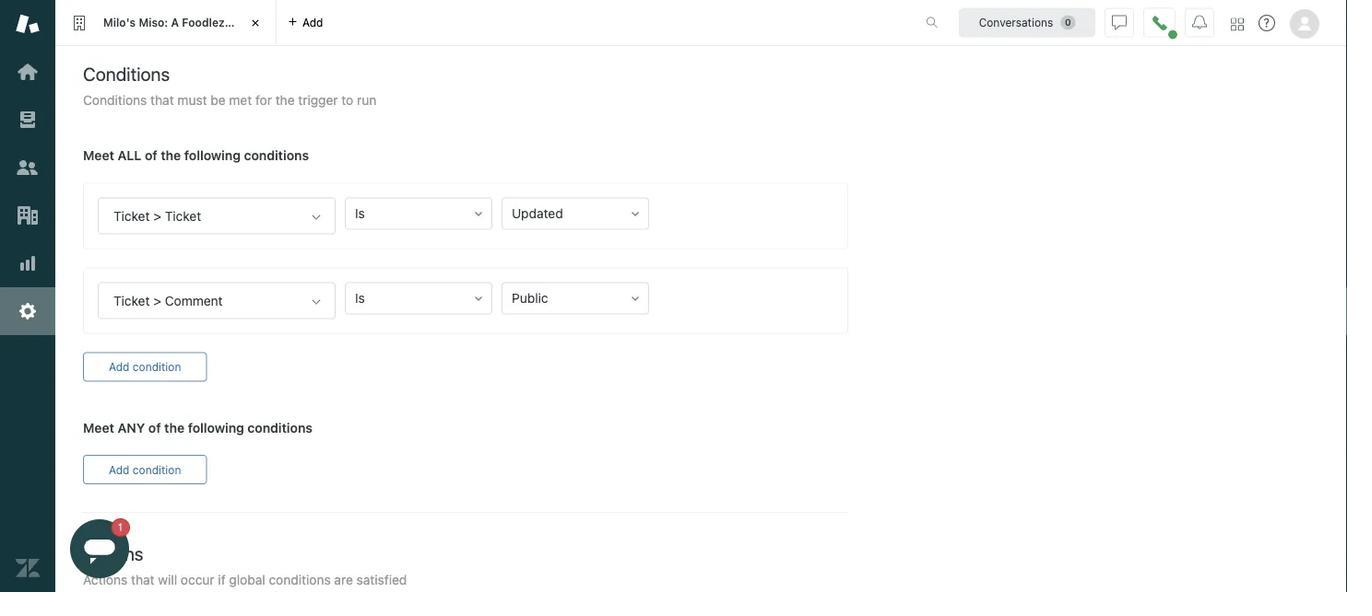 Task type: describe. For each thing, give the bounding box(es) containing it.
a
[[171, 16, 179, 29]]

zendesk support image
[[16, 12, 40, 36]]

conversations button
[[959, 8, 1095, 37]]

notifications image
[[1192, 15, 1207, 30]]

miso:
[[139, 16, 168, 29]]

reporting image
[[16, 252, 40, 276]]

zendesk products image
[[1231, 18, 1244, 31]]



Task type: locate. For each thing, give the bounding box(es) containing it.
conversations
[[979, 16, 1053, 29]]

milo's
[[103, 16, 136, 29]]

views image
[[16, 108, 40, 132]]

close image
[[246, 14, 265, 32]]

milo's miso: a foodlez subsidiary
[[103, 16, 285, 29]]

milo's miso: a foodlez subsidiary tab
[[55, 0, 285, 46]]

subsidiary
[[228, 16, 285, 29]]

get started image
[[16, 60, 40, 84]]

organizations image
[[16, 204, 40, 228]]

add button
[[277, 0, 334, 45]]

admin image
[[16, 300, 40, 324]]

button displays agent's chat status as invisible. image
[[1112, 15, 1127, 30]]

get help image
[[1259, 15, 1275, 31]]

add
[[302, 16, 323, 29]]

tabs tab list
[[55, 0, 906, 46]]

customers image
[[16, 156, 40, 180]]

foodlez
[[182, 16, 225, 29]]

zendesk image
[[16, 557, 40, 581]]

main element
[[0, 0, 55, 593]]



Task type: vqa. For each thing, say whether or not it's contained in the screenshot.
close icon
yes



